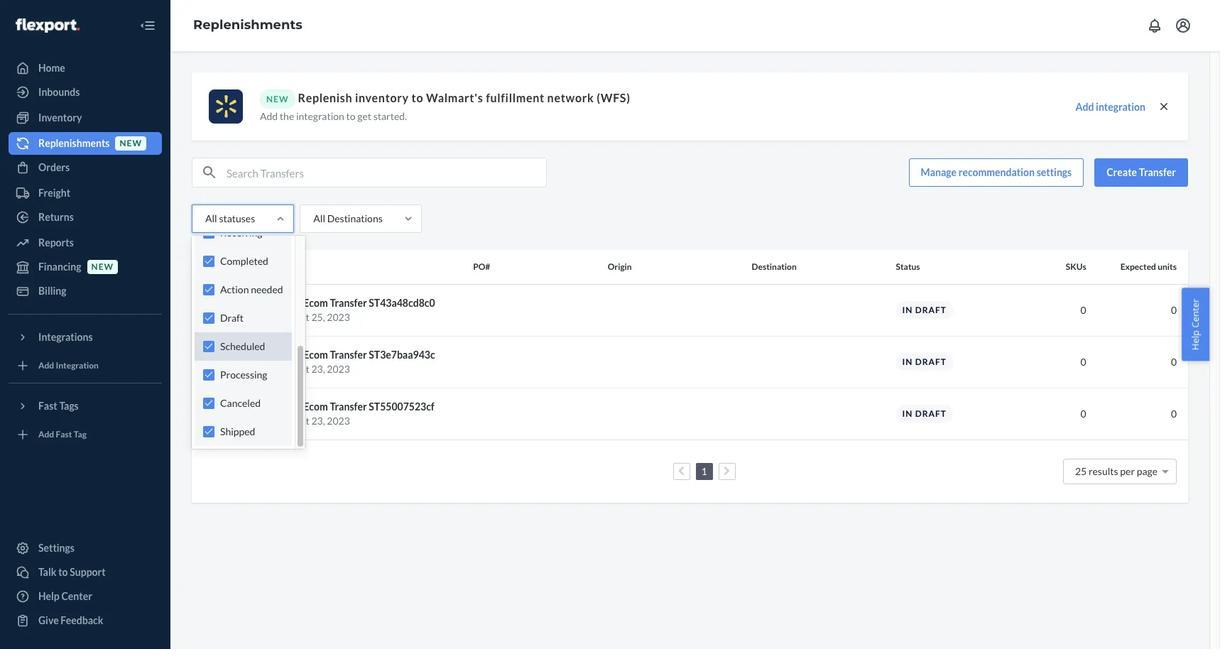 Task type: describe. For each thing, give the bounding box(es) containing it.
give feedback
[[38, 615, 103, 627]]

Search Transfers text field
[[227, 158, 546, 187]]

to for storage to ecom transfer st55007523cf created oct 23, 2023
[[292, 400, 302, 412]]

inventory
[[38, 112, 82, 124]]

canceled
[[220, 397, 261, 409]]

fast tags button
[[9, 395, 162, 418]]

1
[[702, 465, 707, 477]]

create transfer button
[[1095, 158, 1189, 187]]

integration
[[56, 360, 99, 371]]

25,
[[311, 311, 325, 323]]

oct for storage to ecom transfer st3e7baa943c created oct 23, 2023
[[293, 363, 310, 375]]

all destinations
[[313, 212, 383, 224]]

returns link
[[9, 206, 162, 229]]

fast tags
[[38, 400, 79, 412]]

destinations
[[327, 212, 383, 224]]

created for storage to ecom transfer st55007523cf created oct 23, 2023
[[256, 415, 291, 427]]

action needed
[[220, 283, 283, 296]]

close image
[[1157, 99, 1171, 113]]

scheduled
[[220, 340, 265, 352]]

add for add fast tag
[[38, 429, 54, 440]]

inbounds
[[38, 86, 80, 98]]

home link
[[9, 57, 162, 80]]

walmart's
[[426, 91, 483, 104]]

statuses
[[219, 212, 255, 224]]

manage
[[921, 166, 957, 178]]

open notifications image
[[1147, 17, 1164, 34]]

create
[[1107, 166, 1137, 178]]

to for talk to support
[[58, 566, 68, 578]]

feedback
[[61, 615, 103, 627]]

flexport logo image
[[16, 18, 79, 32]]

in for storage to ecom transfer st43a48cd8c0
[[903, 305, 913, 315]]

inbounds link
[[9, 81, 162, 104]]

st43a48cd8c0
[[369, 297, 435, 309]]

help center link
[[9, 585, 162, 608]]

orders
[[38, 161, 70, 173]]

add integration button
[[1076, 100, 1146, 114]]

oct for storage to ecom transfer st55007523cf created oct 23, 2023
[[293, 415, 310, 427]]

add fast tag link
[[9, 423, 162, 446]]

all for all statuses
[[205, 212, 217, 224]]

expected units
[[1121, 262, 1177, 272]]

support
[[70, 566, 106, 578]]

shipment
[[233, 262, 269, 272]]

give feedback button
[[9, 610, 162, 632]]

25 results per page
[[1076, 465, 1158, 477]]

integrations button
[[9, 326, 162, 349]]

page
[[1137, 465, 1158, 477]]

open account menu image
[[1175, 17, 1192, 34]]

draft for storage to ecom transfer st55007523cf
[[916, 408, 947, 419]]

25
[[1076, 465, 1087, 477]]

integration inside add integration button
[[1096, 101, 1146, 113]]

in draft for st3e7baa943c
[[903, 357, 947, 367]]

square image
[[203, 357, 215, 369]]

square image
[[203, 305, 215, 317]]

in for storage to ecom transfer st55007523cf
[[903, 408, 913, 419]]

action
[[220, 283, 249, 296]]

completed
[[220, 255, 268, 267]]

draft
[[220, 312, 244, 324]]

settings link
[[9, 537, 162, 560]]

replenish
[[298, 91, 353, 104]]

processing
[[220, 369, 267, 381]]

replenishments link
[[193, 17, 302, 33]]

billing link
[[9, 280, 162, 303]]

financing
[[38, 261, 81, 273]]

transfer for st3e7baa943c
[[330, 348, 367, 361]]

help center button
[[1182, 288, 1210, 361]]

ecom for st3e7baa943c
[[304, 348, 328, 361]]

returns
[[38, 211, 74, 223]]

ecom for st55007523cf
[[304, 400, 328, 412]]

add integration
[[1076, 101, 1146, 113]]

new
[[266, 94, 289, 104]]

new for financing
[[91, 262, 114, 272]]

manage recommendation settings link
[[909, 158, 1084, 187]]

orders link
[[9, 156, 162, 179]]

1 horizontal spatial replenishments
[[193, 17, 302, 33]]

fulfillment
[[486, 91, 545, 104]]

replenish inventory to walmart's fulfillment network (wfs)
[[298, 91, 631, 104]]

manage recommendation settings
[[921, 166, 1072, 178]]



Task type: locate. For each thing, give the bounding box(es) containing it.
started.
[[373, 110, 407, 122]]

get
[[358, 110, 372, 122]]

0 horizontal spatial new
[[91, 262, 114, 272]]

0 vertical spatial fast
[[38, 400, 57, 412]]

integration
[[1096, 101, 1146, 113], [296, 110, 344, 122]]

1 in from the top
[[903, 305, 913, 315]]

1 horizontal spatial center
[[1190, 299, 1202, 328]]

ecom for st43a48cd8c0
[[304, 297, 328, 309]]

0 vertical spatial 2023
[[327, 311, 350, 323]]

created down the needed on the left top of page
[[256, 311, 291, 323]]

integrations
[[38, 331, 93, 343]]

help inside button
[[1190, 330, 1202, 350]]

3 in draft from the top
[[903, 408, 947, 419]]

2023 down storage to ecom transfer st3e7baa943c created oct 23, 2023
[[327, 415, 350, 427]]

2 vertical spatial 2023
[[327, 415, 350, 427]]

tag
[[74, 429, 87, 440]]

home
[[38, 62, 65, 74]]

0 vertical spatial center
[[1190, 299, 1202, 328]]

talk
[[38, 566, 56, 578]]

25 results per page option
[[1076, 465, 1158, 477]]

talk to support link
[[9, 561, 162, 584]]

transfer inside storage to ecom transfer st43a48cd8c0 created oct 25, 2023
[[330, 297, 367, 309]]

1 vertical spatial oct
[[293, 363, 310, 375]]

add
[[1076, 101, 1094, 113], [260, 110, 278, 122], [38, 360, 54, 371], [38, 429, 54, 440]]

oct right shipped
[[293, 415, 310, 427]]

transfer inside storage to ecom transfer st55007523cf created oct 23, 2023
[[330, 400, 367, 412]]

transfer right create
[[1139, 166, 1176, 178]]

0 vertical spatial help
[[1190, 330, 1202, 350]]

1 vertical spatial storage
[[256, 348, 290, 361]]

oct for storage to ecom transfer st43a48cd8c0 created oct 25, 2023
[[293, 311, 310, 323]]

0 horizontal spatial help
[[38, 590, 60, 602]]

2 oct from the top
[[293, 363, 310, 375]]

created down scheduled
[[256, 363, 291, 375]]

integration down replenish
[[296, 110, 344, 122]]

help center
[[1190, 299, 1202, 350], [38, 590, 92, 602]]

ecom inside storage to ecom transfer st3e7baa943c created oct 23, 2023
[[304, 348, 328, 361]]

23, inside storage to ecom transfer st55007523cf created oct 23, 2023
[[311, 415, 325, 427]]

1 all from the left
[[205, 212, 217, 224]]

storage for storage to ecom transfer st55007523cf
[[256, 400, 290, 412]]

ecom
[[304, 297, 328, 309], [304, 348, 328, 361], [304, 400, 328, 412]]

draft
[[916, 305, 947, 315], [916, 357, 947, 367], [916, 408, 947, 419]]

2023 right 25, on the left of page
[[327, 311, 350, 323]]

1 vertical spatial help center
[[38, 590, 92, 602]]

add fast tag
[[38, 429, 87, 440]]

1 vertical spatial fast
[[56, 429, 72, 440]]

1 23, from the top
[[311, 363, 325, 375]]

created inside storage to ecom transfer st43a48cd8c0 created oct 25, 2023
[[256, 311, 291, 323]]

created inside storage to ecom transfer st55007523cf created oct 23, 2023
[[256, 415, 291, 427]]

all left the "destinations"
[[313, 212, 325, 224]]

2023
[[327, 311, 350, 323], [327, 363, 350, 375], [327, 415, 350, 427]]

1 vertical spatial new
[[91, 262, 114, 272]]

1 vertical spatial help
[[38, 590, 60, 602]]

fast left tags
[[38, 400, 57, 412]]

3 storage from the top
[[256, 400, 290, 412]]

0 vertical spatial new
[[120, 138, 142, 149]]

in draft for st55007523cf
[[903, 408, 947, 419]]

oct right processing
[[293, 363, 310, 375]]

ecom inside storage to ecom transfer st55007523cf created oct 23, 2023
[[304, 400, 328, 412]]

inventory
[[355, 91, 409, 104]]

2 vertical spatial oct
[[293, 415, 310, 427]]

1 horizontal spatial new
[[120, 138, 142, 149]]

2 vertical spatial in draft
[[903, 408, 947, 419]]

reports
[[38, 237, 74, 249]]

0 vertical spatial oct
[[293, 311, 310, 323]]

add for add the integration to get started.
[[260, 110, 278, 122]]

all for all destinations
[[313, 212, 325, 224]]

2023 inside storage to ecom transfer st43a48cd8c0 created oct 25, 2023
[[327, 311, 350, 323]]

1 horizontal spatial integration
[[1096, 101, 1146, 113]]

transfer inside storage to ecom transfer st3e7baa943c created oct 23, 2023
[[330, 348, 367, 361]]

0 horizontal spatial center
[[61, 590, 92, 602]]

shipped
[[220, 426, 255, 438]]

results
[[1089, 465, 1119, 477]]

ecom up 25, on the left of page
[[304, 297, 328, 309]]

storage for storage to ecom transfer st43a48cd8c0
[[256, 297, 290, 309]]

settings
[[38, 542, 75, 554]]

add inside button
[[1076, 101, 1094, 113]]

2 23, from the top
[[311, 415, 325, 427]]

oct inside storage to ecom transfer st55007523cf created oct 23, 2023
[[293, 415, 310, 427]]

2 vertical spatial draft
[[916, 408, 947, 419]]

1 vertical spatial in
[[903, 357, 913, 367]]

oct
[[293, 311, 310, 323], [293, 363, 310, 375], [293, 415, 310, 427]]

inventory link
[[9, 107, 162, 129]]

storage up processing
[[256, 348, 290, 361]]

reports link
[[9, 232, 162, 254]]

3 in from the top
[[903, 408, 913, 419]]

add the integration to get started.
[[260, 110, 407, 122]]

help center inside the help center button
[[1190, 299, 1202, 350]]

created
[[256, 311, 291, 323], [256, 363, 291, 375], [256, 415, 291, 427]]

manage recommendation settings button
[[909, 158, 1084, 187]]

0
[[1081, 304, 1087, 316], [1171, 304, 1177, 316], [1081, 356, 1087, 368], [1171, 356, 1177, 368], [1081, 407, 1087, 420], [1171, 407, 1177, 420]]

add for add integration
[[38, 360, 54, 371]]

create transfer link
[[1095, 158, 1189, 187]]

3 draft from the top
[[916, 408, 947, 419]]

origin
[[608, 262, 632, 272]]

give
[[38, 615, 59, 627]]

network
[[547, 91, 594, 104]]

create transfer
[[1107, 166, 1176, 178]]

0 vertical spatial storage
[[256, 297, 290, 309]]

1 horizontal spatial help
[[1190, 330, 1202, 350]]

all left 'statuses'
[[205, 212, 217, 224]]

2023 up storage to ecom transfer st55007523cf created oct 23, 2023
[[327, 363, 350, 375]]

23, for st55007523cf
[[311, 415, 325, 427]]

1 horizontal spatial all
[[313, 212, 325, 224]]

close navigation image
[[139, 17, 156, 34]]

the
[[280, 110, 294, 122]]

oct left 25, on the left of page
[[293, 311, 310, 323]]

chevron left image
[[679, 466, 685, 476]]

storage down processing
[[256, 400, 290, 412]]

created for storage to ecom transfer st43a48cd8c0 created oct 25, 2023
[[256, 311, 291, 323]]

0 vertical spatial 23,
[[311, 363, 325, 375]]

storage down the needed on the left top of page
[[256, 297, 290, 309]]

center
[[1190, 299, 1202, 328], [61, 590, 92, 602]]

oct inside storage to ecom transfer st43a48cd8c0 created oct 25, 2023
[[293, 311, 310, 323]]

to for storage to ecom transfer st43a48cd8c0 created oct 25, 2023
[[292, 297, 302, 309]]

1 vertical spatial center
[[61, 590, 92, 602]]

storage to ecom transfer st3e7baa943c created oct 23, 2023
[[256, 348, 435, 375]]

1 ecom from the top
[[304, 297, 328, 309]]

3 oct from the top
[[293, 415, 310, 427]]

1 2023 from the top
[[327, 311, 350, 323]]

help
[[1190, 330, 1202, 350], [38, 590, 60, 602]]

23, down storage to ecom transfer st3e7baa943c created oct 23, 2023
[[311, 415, 325, 427]]

1 in draft from the top
[[903, 305, 947, 315]]

add integration
[[38, 360, 99, 371]]

st55007523cf
[[369, 400, 435, 412]]

23, inside storage to ecom transfer st3e7baa943c created oct 23, 2023
[[311, 363, 325, 375]]

3 created from the top
[[256, 415, 291, 427]]

1 vertical spatial in draft
[[903, 357, 947, 367]]

0 horizontal spatial integration
[[296, 110, 344, 122]]

2 vertical spatial in
[[903, 408, 913, 419]]

to inside storage to ecom transfer st43a48cd8c0 created oct 25, 2023
[[292, 297, 302, 309]]

all
[[205, 212, 217, 224], [313, 212, 325, 224]]

ecom down storage to ecom transfer st3e7baa943c created oct 23, 2023
[[304, 400, 328, 412]]

2 vertical spatial storage
[[256, 400, 290, 412]]

2 all from the left
[[313, 212, 325, 224]]

po#
[[473, 262, 490, 272]]

23, down 25, on the left of page
[[311, 363, 325, 375]]

1 vertical spatial ecom
[[304, 348, 328, 361]]

add integration link
[[9, 355, 162, 377]]

0 horizontal spatial all
[[205, 212, 217, 224]]

new up orders link
[[120, 138, 142, 149]]

3 ecom from the top
[[304, 400, 328, 412]]

settings
[[1037, 166, 1072, 178]]

2023 for st55007523cf
[[327, 415, 350, 427]]

transfer
[[1139, 166, 1176, 178], [330, 297, 367, 309], [330, 348, 367, 361], [330, 400, 367, 412]]

transfer down storage to ecom transfer st43a48cd8c0 created oct 25, 2023
[[330, 348, 367, 361]]

storage for storage to ecom transfer st3e7baa943c
[[256, 348, 290, 361]]

tags
[[59, 400, 79, 412]]

to inside storage to ecom transfer st3e7baa943c created oct 23, 2023
[[292, 348, 302, 361]]

storage
[[256, 297, 290, 309], [256, 348, 290, 361], [256, 400, 290, 412]]

st3e7baa943c
[[369, 348, 435, 361]]

1 vertical spatial replenishments
[[38, 137, 110, 149]]

draft for storage to ecom transfer st3e7baa943c
[[916, 357, 947, 367]]

receiving
[[220, 227, 263, 239]]

status
[[896, 262, 920, 272]]

storage inside storage to ecom transfer st55007523cf created oct 23, 2023
[[256, 400, 290, 412]]

skus
[[1066, 262, 1087, 272]]

1 draft from the top
[[916, 305, 947, 315]]

created for storage to ecom transfer st3e7baa943c created oct 23, 2023
[[256, 363, 291, 375]]

created down canceled
[[256, 415, 291, 427]]

transfer down storage to ecom transfer st3e7baa943c created oct 23, 2023
[[330, 400, 367, 412]]

draft for storage to ecom transfer st43a48cd8c0
[[916, 305, 947, 315]]

3 2023 from the top
[[327, 415, 350, 427]]

fast left tag
[[56, 429, 72, 440]]

storage inside storage to ecom transfer st43a48cd8c0 created oct 25, 2023
[[256, 297, 290, 309]]

1 vertical spatial 2023
[[327, 363, 350, 375]]

center inside button
[[1190, 299, 1202, 328]]

(wfs)
[[597, 91, 631, 104]]

expected
[[1121, 262, 1157, 272]]

storage to ecom transfer st55007523cf created oct 23, 2023
[[256, 400, 435, 427]]

0 vertical spatial help center
[[1190, 299, 1202, 350]]

0 vertical spatial created
[[256, 311, 291, 323]]

2 vertical spatial created
[[256, 415, 291, 427]]

integration left close image
[[1096, 101, 1146, 113]]

2023 inside storage to ecom transfer st3e7baa943c created oct 23, 2023
[[327, 363, 350, 375]]

to inside talk to support link
[[58, 566, 68, 578]]

units
[[1158, 262, 1177, 272]]

to
[[412, 91, 424, 104], [346, 110, 356, 122], [292, 297, 302, 309], [292, 348, 302, 361], [292, 400, 302, 412], [58, 566, 68, 578]]

fast inside dropdown button
[[38, 400, 57, 412]]

new for replenishments
[[120, 138, 142, 149]]

per
[[1121, 465, 1135, 477]]

in for storage to ecom transfer st3e7baa943c
[[903, 357, 913, 367]]

destination
[[752, 262, 797, 272]]

1 vertical spatial draft
[[916, 357, 947, 367]]

0 vertical spatial ecom
[[304, 297, 328, 309]]

recommendation
[[959, 166, 1035, 178]]

2 ecom from the top
[[304, 348, 328, 361]]

new down reports link
[[91, 262, 114, 272]]

2 in draft from the top
[[903, 357, 947, 367]]

23, for st3e7baa943c
[[311, 363, 325, 375]]

0 vertical spatial draft
[[916, 305, 947, 315]]

needed
[[251, 283, 283, 296]]

chevron right image
[[724, 466, 730, 476]]

new
[[120, 138, 142, 149], [91, 262, 114, 272]]

0 vertical spatial in draft
[[903, 305, 947, 315]]

1 created from the top
[[256, 311, 291, 323]]

0 horizontal spatial replenishments
[[38, 137, 110, 149]]

freight link
[[9, 182, 162, 205]]

1 link
[[699, 465, 710, 477]]

2 vertical spatial ecom
[[304, 400, 328, 412]]

ecom down 25, on the left of page
[[304, 348, 328, 361]]

to inside storage to ecom transfer st55007523cf created oct 23, 2023
[[292, 400, 302, 412]]

2023 inside storage to ecom transfer st55007523cf created oct 23, 2023
[[327, 415, 350, 427]]

transfer for st55007523cf
[[330, 400, 367, 412]]

1 horizontal spatial help center
[[1190, 299, 1202, 350]]

freight
[[38, 187, 70, 199]]

created inside storage to ecom transfer st3e7baa943c created oct 23, 2023
[[256, 363, 291, 375]]

talk to support
[[38, 566, 106, 578]]

ecom inside storage to ecom transfer st43a48cd8c0 created oct 25, 2023
[[304, 297, 328, 309]]

2023 for st3e7baa943c
[[327, 363, 350, 375]]

add for add integration
[[1076, 101, 1094, 113]]

transfer for st43a48cd8c0
[[330, 297, 367, 309]]

help center inside help center link
[[38, 590, 92, 602]]

2 in from the top
[[903, 357, 913, 367]]

2 2023 from the top
[[327, 363, 350, 375]]

0 vertical spatial replenishments
[[193, 17, 302, 33]]

billing
[[38, 285, 66, 297]]

2 created from the top
[[256, 363, 291, 375]]

0 horizontal spatial help center
[[38, 590, 92, 602]]

in draft for st43a48cd8c0
[[903, 305, 947, 315]]

2 draft from the top
[[916, 357, 947, 367]]

storage inside storage to ecom transfer st3e7baa943c created oct 23, 2023
[[256, 348, 290, 361]]

storage to ecom transfer st43a48cd8c0 created oct 25, 2023
[[256, 297, 435, 323]]

transfer inside create transfer button
[[1139, 166, 1176, 178]]

oct inside storage to ecom transfer st3e7baa943c created oct 23, 2023
[[293, 363, 310, 375]]

1 oct from the top
[[293, 311, 310, 323]]

all statuses
[[205, 212, 255, 224]]

1 vertical spatial 23,
[[311, 415, 325, 427]]

1 storage from the top
[[256, 297, 290, 309]]

2 storage from the top
[[256, 348, 290, 361]]

2023 for st43a48cd8c0
[[327, 311, 350, 323]]

to for storage to ecom transfer st3e7baa943c created oct 23, 2023
[[292, 348, 302, 361]]

1 vertical spatial created
[[256, 363, 291, 375]]

transfer left st43a48cd8c0
[[330, 297, 367, 309]]

0 vertical spatial in
[[903, 305, 913, 315]]



Task type: vqa. For each thing, say whether or not it's contained in the screenshot.
plus circle image corresponding to ChannelAdvisor
no



